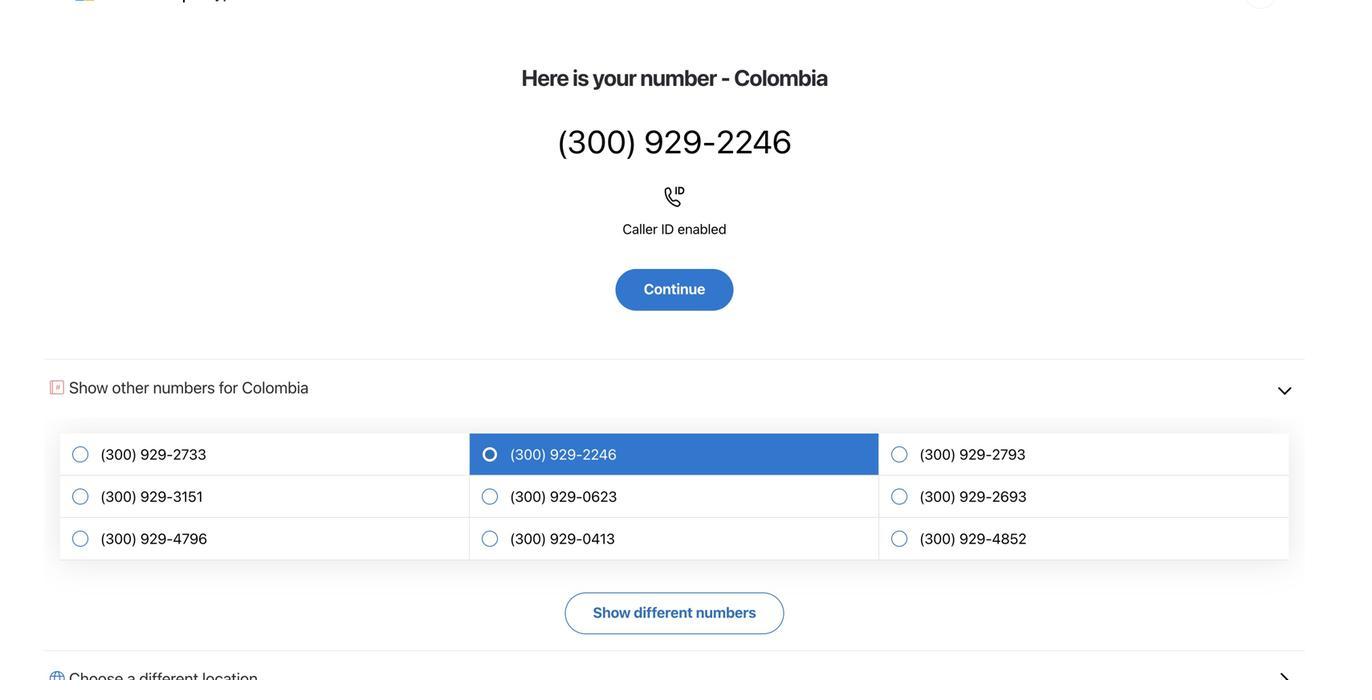 Task type: vqa. For each thing, say whether or not it's contained in the screenshot.
1st More like this button from left
no



Task type: describe. For each thing, give the bounding box(es) containing it.
929- for (300) 929-2793 option
[[960, 446, 992, 463]]

(300) 929-2693 radio
[[880, 476, 1289, 518]]

(300) 929-4852 radio
[[880, 518, 1289, 561]]

3 0 0 9 2 9 4 8 5 2 element
[[920, 530, 1027, 548]]

(300) for '(300) 929-3151' radio
[[100, 488, 137, 505]]

(300) 929-0413 radio
[[470, 518, 880, 561]]

3 0 0 9 2 9 0 6 2 3 element
[[510, 488, 617, 506]]

(300) 929-4796
[[100, 530, 207, 548]]

929- for (300) 929-0413 radio
[[550, 530, 583, 548]]

3 0 0 9 2 9 0 4 1 3 element
[[510, 530, 615, 548]]

show different numbers
[[593, 604, 756, 621]]

(300) 929-0413
[[510, 530, 615, 548]]

(300) for (300) 929-0413 radio
[[510, 530, 547, 548]]

different
[[634, 604, 693, 621]]

2693
[[992, 488, 1027, 505]]

caller
[[623, 221, 658, 237]]

(300) 929-2793 radio
[[880, 434, 1289, 476]]

0413
[[583, 530, 615, 548]]

for
[[219, 378, 238, 397]]

(300) 929-2733 radio
[[60, 434, 470, 476]]

(300) for (300) 929-2733 radio
[[100, 446, 137, 463]]

show other numbers for colombia
[[69, 378, 309, 397]]

0 vertical spatial (300) 929-2246
[[557, 123, 793, 160]]

(300) 929-2693
[[920, 488, 1027, 505]]

929- for '(300) 929-3151' radio
[[141, 488, 173, 505]]

(300) for (300) 929-4852 radio in the bottom right of the page
[[920, 530, 956, 548]]

(300) for (300) 929-0623 radio
[[510, 488, 547, 505]]

here is your number - colombia
[[522, 64, 828, 91]]

here
[[522, 64, 569, 91]]

(300) 929-2246 radio
[[470, 434, 880, 476]]

numbers for different
[[696, 604, 756, 621]]

929- for (300) 929-4852 radio in the bottom right of the page
[[960, 530, 992, 548]]

(300) 929-0623
[[510, 488, 617, 505]]

numbers for other
[[153, 378, 215, 397]]

(300) 929-2733
[[100, 446, 206, 463]]

enabled
[[678, 221, 727, 237]]

0 vertical spatial colombia
[[734, 64, 828, 91]]

show for show other numbers for colombia
[[69, 378, 108, 397]]

(300) for (300) 929-2246 radio
[[510, 446, 547, 463]]

other
[[112, 378, 149, 397]]

3 0 0 9 2 9 3 1 5 1 element
[[100, 488, 203, 506]]

3 0 0 9 2 9 2 2 4 6 element
[[510, 446, 617, 463]]



Task type: locate. For each thing, give the bounding box(es) containing it.
(300) down is
[[557, 123, 637, 160]]

1 horizontal spatial numbers
[[696, 604, 756, 621]]

(300) 929-2246 down here is your number - colombia
[[557, 123, 793, 160]]

show for show different numbers
[[593, 604, 631, 621]]

1 vertical spatial numbers
[[696, 604, 756, 621]]

929- for (300) 929-2733 radio
[[141, 446, 173, 463]]

id
[[662, 221, 674, 237]]

3151
[[173, 488, 203, 505]]

(300) up (300) 929-0413
[[510, 488, 547, 505]]

(300) down 3 0 0 9 2 9 0 6 2 3 "element"
[[510, 530, 547, 548]]

1 vertical spatial show
[[593, 604, 631, 621]]

0 vertical spatial numbers
[[153, 378, 215, 397]]

929- inside 3 0 0 9 2 9 2 7 9 3 element
[[960, 446, 992, 463]]

929-
[[644, 123, 717, 160], [141, 446, 173, 463], [550, 446, 583, 463], [960, 446, 992, 463], [141, 488, 173, 505], [550, 488, 583, 505], [960, 488, 992, 505], [141, 530, 173, 548], [550, 530, 583, 548], [960, 530, 992, 548]]

929- inside 3 0 0 9 2 9 4 7 9 6 'element'
[[141, 530, 173, 548]]

(300) down 3 0 0 9 2 9 2 7 3 3 element
[[100, 488, 137, 505]]

0 horizontal spatial show
[[69, 378, 108, 397]]

0 horizontal spatial numbers
[[153, 378, 215, 397]]

929- up (300) 929-0623
[[550, 446, 583, 463]]

929- inside 3 0 0 9 2 9 4 8 5 2 element
[[960, 530, 992, 548]]

(300) 929-4796 radio
[[60, 518, 470, 561]]

(300) inside 3 0 0 9 2 9 2 2 4 6 element
[[510, 446, 547, 463]]

1 horizontal spatial colombia
[[734, 64, 828, 91]]

929- down 3 0 0 9 2 9 2 7 3 3 element
[[141, 488, 173, 505]]

-
[[721, 64, 730, 91]]

1 horizontal spatial show
[[593, 604, 631, 621]]

929- inside 3 0 0 9 2 9 2 7 3 3 element
[[141, 446, 173, 463]]

929- up (300) 929-2693
[[960, 446, 992, 463]]

(300) inside 3 0 0 9 2 9 4 8 5 2 element
[[920, 530, 956, 548]]

929- inside 3 0 0 9 2 9 2 6 9 3 element
[[960, 488, 992, 505]]

(300) 929-2246 inside radio
[[510, 446, 617, 463]]

numbers
[[153, 378, 215, 397], [696, 604, 756, 621]]

3 0 0 9 2 9 4 7 9 6 element
[[100, 530, 207, 548]]

colombia right for
[[242, 378, 309, 397]]

0 horizontal spatial colombia
[[242, 378, 309, 397]]

show different numbers button
[[565, 593, 785, 635]]

continue
[[644, 280, 706, 298]]

(300) inside 3 0 0 9 2 9 0 6 2 3 "element"
[[510, 488, 547, 505]]

(300) down 3 0 0 9 2 9 2 7 9 3 element
[[920, 488, 956, 505]]

show inside button
[[593, 604, 631, 621]]

show inside 'dropdown button'
[[69, 378, 108, 397]]

929- down number
[[644, 123, 717, 160]]

(300) inside 3 0 0 9 2 9 0 4 1 3 element
[[510, 530, 547, 548]]

show left other
[[69, 378, 108, 397]]

3 0 0 9 2 9 2 7 3 3 element
[[100, 446, 206, 463]]

show left different
[[593, 604, 631, 621]]

929- inside 3 0 0 9 2 9 3 1 5 1 element
[[141, 488, 173, 505]]

929- down 3 0 0 9 2 9 0 6 2 3 "element"
[[550, 530, 583, 548]]

1 vertical spatial (300) 929-2246
[[510, 446, 617, 463]]

colombia right - in the top right of the page
[[734, 64, 828, 91]]

numbers inside 'dropdown button'
[[153, 378, 215, 397]]

colombia inside 'dropdown button'
[[242, 378, 309, 397]]

(300) up (300) 929-3151
[[100, 446, 137, 463]]

1 horizontal spatial 2246
[[717, 123, 793, 160]]

(300) 929-0623 radio
[[470, 476, 880, 518]]

929- for "(300) 929-2693" option
[[960, 488, 992, 505]]

2733
[[173, 446, 206, 463]]

(300)
[[557, 123, 637, 160], [100, 446, 137, 463], [510, 446, 547, 463], [920, 446, 956, 463], [100, 488, 137, 505], [510, 488, 547, 505], [920, 488, 956, 505], [100, 530, 137, 548], [510, 530, 547, 548], [920, 530, 956, 548]]

(300) 929-3151
[[100, 488, 203, 505]]

929- inside 3 0 0 9 2 9 0 4 1 3 element
[[550, 530, 583, 548]]

929- inside 3 0 0 9 2 9 2 2 4 6 element
[[550, 446, 583, 463]]

2246 inside 3 0 0 9 2 9 2 2 4 6 element
[[583, 446, 617, 463]]

0 vertical spatial 2246
[[717, 123, 793, 160]]

number
[[640, 64, 717, 91]]

1 vertical spatial 2246
[[583, 446, 617, 463]]

1 vertical spatial colombia
[[242, 378, 309, 397]]

3 0 0 9 2 9 2 7 9 3 element
[[920, 446, 1026, 463]]

(300) up (300) 929-2693
[[920, 446, 956, 463]]

(300) 929-4852
[[920, 530, 1027, 548]]

4796
[[173, 530, 207, 548]]

is
[[573, 64, 589, 91]]

929- up (300) 929-3151
[[141, 446, 173, 463]]

3 0 0 9 2 9 2 6 9 3 element
[[920, 488, 1027, 506]]

(300) for "(300) 929-2693" option
[[920, 488, 956, 505]]

(300) inside 3 0 0 9 2 9 4 7 9 6 'element'
[[100, 530, 137, 548]]

2246
[[717, 123, 793, 160], [583, 446, 617, 463]]

(300) 929-2793
[[920, 446, 1026, 463]]

4852
[[992, 530, 1027, 548]]

0 vertical spatial show
[[69, 378, 108, 397]]

numbers right different
[[696, 604, 756, 621]]

(300) 929-2246
[[557, 123, 793, 160], [510, 446, 617, 463]]

929- down 3 0 0 9 2 9 3 1 5 1 element
[[141, 530, 173, 548]]

929- down 3 0 0 9 2 9 2 2 4 6 element
[[550, 488, 583, 505]]

2246 up 0623 on the left bottom
[[583, 446, 617, 463]]

show
[[69, 378, 108, 397], [593, 604, 631, 621]]

929- for (300) 929-0623 radio
[[550, 488, 583, 505]]

(300) 929-3151 radio
[[60, 476, 470, 518]]

(300) for (300) 929-2793 option
[[920, 446, 956, 463]]

(300) for (300) 929-4796 radio
[[100, 530, 137, 548]]

0623
[[583, 488, 617, 505]]

929- down 3 0 0 9 2 9 2 6 9 3 element
[[960, 530, 992, 548]]

numbers left for
[[153, 378, 215, 397]]

(300) inside 3 0 0 9 2 9 3 1 5 1 element
[[100, 488, 137, 505]]

collapse-suggested-numbers option group
[[60, 434, 1289, 561]]

2793
[[992, 446, 1026, 463]]

colombia
[[734, 64, 828, 91], [242, 378, 309, 397]]

(300) inside 3 0 0 9 2 9 2 7 3 3 element
[[100, 446, 137, 463]]

(300) down 3 0 0 9 2 9 3 1 5 1 element
[[100, 530, 137, 548]]

(300) down 3 0 0 9 2 9 2 6 9 3 element
[[920, 530, 956, 548]]

2246 down - in the top right of the page
[[717, 123, 793, 160]]

show other numbers for colombia button
[[44, 359, 1306, 418]]

(300) inside 3 0 0 9 2 9 2 6 9 3 element
[[920, 488, 956, 505]]

continue button
[[616, 269, 734, 311]]

929- up (300) 929-4852
[[960, 488, 992, 505]]

(300) 929-2246 up (300) 929-0623
[[510, 446, 617, 463]]

numbers inside button
[[696, 604, 756, 621]]

0 horizontal spatial 2246
[[583, 446, 617, 463]]

929- for (300) 929-4796 radio
[[141, 530, 173, 548]]

your
[[593, 64, 637, 91]]

caller id enabled
[[623, 221, 727, 237]]

(300) inside 3 0 0 9 2 9 2 7 9 3 element
[[920, 446, 956, 463]]

(300) up (300) 929-0623
[[510, 446, 547, 463]]

929- for (300) 929-2246 radio
[[550, 446, 583, 463]]

929- inside 3 0 0 9 2 9 0 6 2 3 "element"
[[550, 488, 583, 505]]



